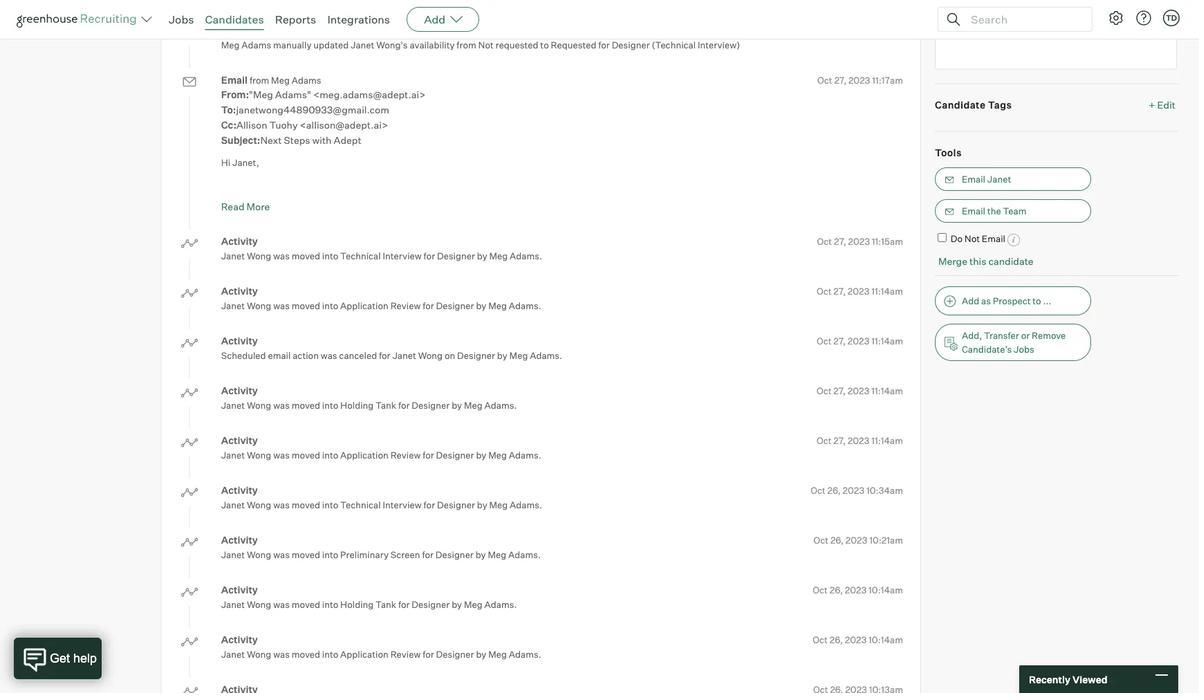 Task type: describe. For each thing, give the bounding box(es) containing it.
merge this candidate
[[939, 255, 1034, 267]]

email
[[268, 350, 291, 361]]

recently
[[1029, 673, 1071, 685]]

add as prospect to ... button
[[935, 286, 1092, 315]]

canceled
[[339, 350, 377, 361]]

tools
[[935, 146, 962, 158]]

this
[[970, 255, 987, 267]]

team.
[[416, 203, 440, 214]]

tags
[[988, 99, 1012, 111]]

more
[[247, 201, 270, 213]]

integrations
[[327, 12, 390, 26]]

1 vertical spatial look
[[751, 203, 769, 214]]

janet,
[[232, 157, 259, 168]]

4 oct 27, 2023 11:14am from the top
[[817, 435, 903, 446]]

1 moved from the top
[[292, 250, 320, 262]]

read more link
[[221, 201, 270, 213]]

10:14am for janet wong was moved into holding tank for designer by meg adams.
[[869, 584, 903, 595]]

add for add
[[424, 12, 446, 26]]

wong's
[[376, 40, 408, 51]]

3 application from the top
[[340, 649, 389, 660]]

10:34am
[[867, 485, 903, 496]]

5 activity from the top
[[221, 385, 258, 397]]

add,
[[962, 330, 982, 341]]

read
[[221, 201, 245, 213]]

preliminary
[[340, 549, 389, 560]]

technical for oct 27, 2023 11:15am
[[340, 250, 381, 262]]

email the team
[[962, 206, 1027, 217]]

0 horizontal spatial a
[[467, 188, 471, 199]]

i'd
[[662, 188, 672, 199]]

+ edit
[[1149, 99, 1176, 111]]

recently viewed
[[1029, 673, 1108, 685]]

information
[[295, 203, 344, 214]]

adept inside thanks for applying for the test role here at adept. i took a look at your background and was impressed! i'd love to connect to learn a bit more about yourself and share some more information about the adept team. when you get the chance, please let me know what your availability would look like for a quick phone call.
[[388, 203, 414, 214]]

1 horizontal spatial a
[[773, 188, 778, 199]]

candidate's
[[962, 344, 1012, 355]]

technical for oct 26, 2023 10:34am
[[340, 500, 381, 511]]

0 horizontal spatial look
[[473, 188, 491, 199]]

configure image
[[1108, 10, 1125, 26]]

(technical
[[652, 40, 696, 51]]

to inside button
[[1033, 295, 1042, 306]]

from inside email from meg adams
[[250, 75, 269, 86]]

1 horizontal spatial not
[[965, 233, 980, 244]]

td button
[[1164, 10, 1180, 26]]

7 moved from the top
[[292, 599, 320, 610]]

with
[[312, 134, 332, 146]]

to inside activity meg adams manually updated janet wong's availability from not requested to requested for designer (technical interview)
[[541, 40, 549, 51]]

phone
[[833, 203, 859, 214]]

janet wong was moved into holding tank for designer by meg adams. for oct 27, 2023 11:14am
[[221, 400, 517, 411]]

add button
[[407, 7, 480, 32]]

add as prospect to ...
[[962, 295, 1052, 306]]

1 at from the left
[[400, 188, 409, 199]]

10:21am
[[870, 534, 903, 546]]

oct 27, 2023 11:15am
[[817, 236, 903, 247]]

Do Not Email checkbox
[[938, 233, 947, 242]]

from: "meg adams" <meg.adams@adept.ai> to: janetwong44890933@gmail.com cc: allison tuohy <allison@adept.ai> subject: next steps with adept
[[221, 89, 426, 146]]

candidate
[[989, 255, 1034, 267]]

tank for oct 27, 2023 11:14am
[[376, 400, 396, 411]]

bit
[[780, 188, 792, 199]]

td button
[[1161, 7, 1183, 29]]

26, for janet wong was moved into preliminary screen for designer by meg adams.
[[831, 534, 844, 546]]

1 into from the top
[[322, 250, 338, 262]]

hi janet,
[[221, 157, 259, 168]]

5 moved from the top
[[292, 500, 320, 511]]

11:17am
[[873, 74, 903, 86]]

6 into from the top
[[322, 549, 338, 560]]

adams"
[[275, 89, 311, 101]]

+
[[1149, 99, 1156, 111]]

i
[[441, 188, 444, 199]]

3 oct 27, 2023 11:14am from the top
[[817, 385, 903, 396]]

...
[[1043, 295, 1052, 306]]

email for email from meg adams
[[221, 74, 248, 86]]

action
[[293, 350, 319, 361]]

for inside activity meg adams manually updated janet wong's availability from not requested to requested for designer (technical interview)
[[599, 40, 610, 51]]

2 and from the left
[[879, 188, 895, 199]]

share
[[221, 203, 245, 214]]

as
[[982, 295, 991, 306]]

team
[[1003, 206, 1027, 217]]

<allison@adept.ai>
[[300, 119, 388, 131]]

7 activity from the top
[[221, 484, 258, 496]]

janetwong44890933@gmail.com
[[236, 104, 389, 116]]

what
[[634, 203, 654, 214]]

manually
[[273, 40, 312, 51]]

took
[[446, 188, 465, 199]]

updated
[[314, 40, 349, 51]]

0 horizontal spatial your
[[503, 188, 522, 199]]

interview for oct 27, 2023 11:15am
[[383, 250, 422, 262]]

activity meg adams manually updated janet wong's availability from not requested to requested for designer (technical interview)
[[221, 24, 740, 51]]

janet wong was moved into technical interview for designer by meg adams. for oct 26, 2023 10:34am
[[221, 500, 542, 511]]

availability inside activity meg adams manually updated janet wong's availability from not requested to requested for designer (technical interview)
[[410, 40, 455, 51]]

janet wong was moved into holding tank for designer by meg adams. for oct 26, 2023 10:14am
[[221, 599, 517, 610]]

yourself
[[844, 188, 877, 199]]

tuohy
[[270, 119, 298, 131]]

quick
[[808, 203, 831, 214]]

2 application from the top
[[340, 450, 389, 461]]

0 horizontal spatial about
[[346, 203, 370, 214]]

0 vertical spatial about
[[817, 188, 842, 199]]

holding for oct 27, 2023 11:14am
[[340, 400, 374, 411]]

Search text field
[[968, 9, 1080, 29]]

10:14am for janet wong was moved into application review for designer by meg adams.
[[869, 634, 903, 645]]

jobs inside add, transfer or remove candidate's jobs
[[1014, 344, 1035, 355]]

janet wong was moved into preliminary screen for designer by meg adams.
[[221, 549, 541, 560]]

1 review from the top
[[391, 300, 421, 311]]

2 janet wong was moved into application review for designer by meg adams. from the top
[[221, 450, 541, 461]]

test
[[336, 188, 360, 199]]

you
[[468, 203, 483, 214]]

applying
[[268, 188, 305, 199]]

1 oct 27, 2023 11:14am from the top
[[817, 285, 903, 296]]

26, for janet wong was moved into holding tank for designer by meg adams.
[[830, 584, 843, 595]]

here
[[380, 188, 399, 199]]

2 horizontal spatial a
[[801, 203, 806, 214]]

2 at from the left
[[493, 188, 502, 199]]

transfer
[[984, 330, 1020, 341]]

interview)
[[698, 40, 740, 51]]

the up information on the top left of page
[[320, 188, 334, 199]]

td
[[1166, 13, 1177, 22]]

email the team button
[[935, 199, 1092, 223]]

connect
[[704, 188, 738, 199]]

impressed!
[[613, 188, 660, 199]]

3 activity from the top
[[221, 285, 258, 297]]

"meg
[[249, 89, 273, 101]]

on
[[445, 350, 455, 361]]

like
[[771, 203, 785, 214]]

5 into from the top
[[322, 500, 338, 511]]

4 11:14am from the top
[[872, 435, 903, 446]]

6 moved from the top
[[292, 549, 320, 560]]

1 janet wong was moved into application review for designer by meg adams. from the top
[[221, 300, 541, 311]]

get
[[485, 203, 499, 214]]

oct 26, 2023 10:34am
[[811, 485, 903, 496]]

not inside activity meg adams manually updated janet wong's availability from not requested to requested for designer (technical interview)
[[478, 40, 494, 51]]

1 horizontal spatial more
[[794, 188, 815, 199]]

role
[[362, 188, 378, 199]]

email from meg adams
[[221, 74, 321, 86]]

oct 27, 2023 11:17am
[[818, 74, 903, 86]]

7 into from the top
[[322, 599, 338, 610]]

1 and from the left
[[577, 188, 593, 199]]

0 vertical spatial jobs
[[169, 12, 194, 26]]

2 11:14am from the top
[[872, 335, 903, 346]]

from:
[[221, 89, 249, 101]]



Task type: vqa. For each thing, say whether or not it's contained in the screenshot.


Task type: locate. For each thing, give the bounding box(es) containing it.
2 review from the top
[[391, 450, 421, 461]]

1 holding from the top
[[340, 400, 374, 411]]

1 vertical spatial adept
[[388, 203, 414, 214]]

8 moved from the top
[[292, 649, 320, 660]]

by
[[477, 250, 487, 262], [476, 300, 487, 311], [497, 350, 508, 361], [452, 400, 462, 411], [476, 450, 487, 461], [477, 500, 487, 511], [476, 549, 486, 560], [452, 599, 462, 610], [476, 649, 487, 660]]

1 vertical spatial from
[[250, 75, 269, 86]]

8 activity from the top
[[221, 534, 258, 546]]

or
[[1021, 330, 1030, 341]]

janet inside button
[[988, 174, 1011, 185]]

next
[[260, 134, 282, 146]]

0 vertical spatial tank
[[376, 400, 396, 411]]

3 janet wong was moved into application review for designer by meg adams. from the top
[[221, 649, 541, 660]]

adept inside from: "meg adams" <meg.adams@adept.ai> to: janetwong44890933@gmail.com cc: allison tuohy <allison@adept.ai> subject: next steps with adept
[[334, 134, 362, 146]]

interview
[[383, 250, 422, 262], [383, 500, 422, 511]]

the down role
[[372, 203, 386, 214]]

2 vertical spatial application
[[340, 649, 389, 660]]

2 moved from the top
[[292, 300, 320, 311]]

1 vertical spatial application
[[340, 450, 389, 461]]

10 activity from the top
[[221, 634, 258, 646]]

jobs left candidates link
[[169, 12, 194, 26]]

availability inside thanks for applying for the test role here at adept. i took a look at your background and was impressed! i'd love to connect to learn a bit more about yourself and share some more information about the adept team. when you get the chance, please let me know what your availability would look like for a quick phone call.
[[677, 203, 722, 214]]

availability down add popup button
[[410, 40, 455, 51]]

from up the "meg
[[250, 75, 269, 86]]

1 interview from the top
[[383, 250, 422, 262]]

call.
[[861, 203, 878, 214]]

about down test
[[346, 203, 370, 214]]

meg inside activity meg adams manually updated janet wong's availability from not requested to requested for designer (technical interview)
[[221, 40, 240, 51]]

look down learn
[[751, 203, 769, 214]]

1 oct 26, 2023 10:14am from the top
[[813, 584, 903, 595]]

some
[[247, 203, 270, 214]]

1 horizontal spatial adams
[[292, 75, 321, 86]]

scheduled email action was canceled for janet wong on designer by meg adams.
[[221, 350, 562, 361]]

thanks
[[221, 188, 253, 199]]

email up email the team at the top right of the page
[[962, 174, 986, 185]]

1 vertical spatial jobs
[[1014, 344, 1035, 355]]

oct 26, 2023 10:14am
[[813, 584, 903, 595], [813, 634, 903, 645]]

more
[[794, 188, 815, 199], [272, 203, 293, 214]]

do
[[951, 233, 963, 244]]

26, for janet wong was moved into application review for designer by meg adams.
[[830, 634, 843, 645]]

adept down 'here'
[[388, 203, 414, 214]]

a left quick
[[801, 203, 806, 214]]

candidates
[[205, 12, 264, 26]]

holding down preliminary
[[340, 599, 374, 610]]

2 technical from the top
[[340, 500, 381, 511]]

3 moved from the top
[[292, 400, 320, 411]]

0 vertical spatial add
[[424, 12, 446, 26]]

<meg.adams@adept.ai>
[[313, 89, 426, 101]]

interview for oct 26, 2023 10:34am
[[383, 500, 422, 511]]

requested
[[496, 40, 539, 51]]

1 activity from the top
[[221, 24, 258, 36]]

email up merge this candidate "link"
[[982, 233, 1006, 244]]

love
[[674, 188, 691, 199]]

1 horizontal spatial and
[[879, 188, 895, 199]]

tank
[[376, 400, 396, 411], [376, 599, 396, 610]]

1 horizontal spatial at
[[493, 188, 502, 199]]

1 vertical spatial technical
[[340, 500, 381, 511]]

+ edit link
[[1146, 95, 1179, 114]]

adept down <allison@adept.ai>
[[334, 134, 362, 146]]

adams.
[[510, 250, 542, 262], [509, 300, 541, 311], [530, 350, 562, 361], [485, 400, 517, 411], [509, 450, 541, 461], [510, 500, 542, 511], [508, 549, 541, 560], [485, 599, 517, 610], [509, 649, 541, 660]]

interview up screen
[[383, 500, 422, 511]]

candidate tags
[[935, 99, 1012, 111]]

your up chance,
[[503, 188, 522, 199]]

cc:
[[221, 119, 237, 131]]

3 into from the top
[[322, 400, 338, 411]]

reports
[[275, 12, 316, 26]]

4 moved from the top
[[292, 450, 320, 461]]

0 vertical spatial janet wong was moved into technical interview for designer by meg adams.
[[221, 250, 542, 262]]

2 into from the top
[[322, 300, 338, 311]]

0 horizontal spatial add
[[424, 12, 446, 26]]

me
[[594, 203, 607, 214]]

learn
[[750, 188, 772, 199]]

email janet button
[[935, 167, 1092, 191]]

1 vertical spatial not
[[965, 233, 980, 244]]

read more
[[221, 201, 270, 213]]

None text field
[[935, 0, 1177, 70]]

0 horizontal spatial adams
[[242, 40, 271, 51]]

edit
[[1158, 99, 1176, 111]]

2 janet wong was moved into technical interview for designer by meg adams. from the top
[[221, 500, 542, 511]]

background
[[524, 188, 575, 199]]

add inside button
[[962, 295, 980, 306]]

tank down janet wong was moved into preliminary screen for designer by meg adams.
[[376, 599, 396, 610]]

janet wong was moved into holding tank for designer by meg adams. down preliminary
[[221, 599, 517, 610]]

jobs down or
[[1014, 344, 1035, 355]]

meg inside email from meg adams
[[271, 75, 290, 86]]

prospect
[[993, 295, 1031, 306]]

janet wong was moved into holding tank for designer by meg adams. down canceled
[[221, 400, 517, 411]]

activity
[[221, 24, 258, 36], [221, 235, 258, 247], [221, 285, 258, 297], [221, 335, 258, 347], [221, 385, 258, 397], [221, 434, 258, 447], [221, 484, 258, 496], [221, 534, 258, 546], [221, 584, 258, 596], [221, 634, 258, 646]]

2 activity from the top
[[221, 235, 258, 247]]

1 application from the top
[[340, 300, 389, 311]]

2 interview from the top
[[383, 500, 422, 511]]

2 tank from the top
[[376, 599, 396, 610]]

to right requested
[[541, 40, 549, 51]]

1 vertical spatial interview
[[383, 500, 422, 511]]

2 oct 27, 2023 11:14am from the top
[[817, 335, 903, 346]]

a left bit
[[773, 188, 778, 199]]

merge this candidate link
[[939, 255, 1034, 267]]

more down applying
[[272, 203, 293, 214]]

your down i'd
[[656, 203, 675, 214]]

add inside popup button
[[424, 12, 446, 26]]

a right took
[[467, 188, 471, 199]]

holding down canceled
[[340, 400, 374, 411]]

chance,
[[517, 203, 550, 214]]

add, transfer or remove candidate's jobs
[[962, 330, 1066, 355]]

1 horizontal spatial look
[[751, 203, 769, 214]]

1 vertical spatial review
[[391, 450, 421, 461]]

candidates link
[[205, 12, 264, 26]]

holding for oct 26, 2023 10:14am
[[340, 599, 374, 610]]

26, for janet wong was moved into technical interview for designer by meg adams.
[[828, 485, 841, 496]]

26,
[[828, 485, 841, 496], [831, 534, 844, 546], [830, 584, 843, 595], [830, 634, 843, 645]]

know
[[609, 203, 632, 214]]

1 horizontal spatial availability
[[677, 203, 722, 214]]

add
[[424, 12, 446, 26], [962, 295, 980, 306]]

6 activity from the top
[[221, 434, 258, 447]]

4 activity from the top
[[221, 335, 258, 347]]

1 tank from the top
[[376, 400, 396, 411]]

to right love
[[693, 188, 702, 199]]

2 oct 26, 2023 10:14am from the top
[[813, 634, 903, 645]]

3 11:14am from the top
[[872, 385, 903, 396]]

janet
[[351, 40, 374, 51], [988, 174, 1011, 185], [221, 250, 245, 262], [221, 300, 245, 311], [393, 350, 416, 361], [221, 400, 245, 411], [221, 450, 245, 461], [221, 500, 245, 511], [221, 549, 245, 560], [221, 599, 245, 610], [221, 649, 245, 660]]

1 vertical spatial janet wong was moved into technical interview for designer by meg adams.
[[221, 500, 542, 511]]

0 horizontal spatial at
[[400, 188, 409, 199]]

0 vertical spatial not
[[478, 40, 494, 51]]

look up 'you'
[[473, 188, 491, 199]]

1 vertical spatial about
[[346, 203, 370, 214]]

0 vertical spatial your
[[503, 188, 522, 199]]

1 vertical spatial more
[[272, 203, 293, 214]]

0 vertical spatial janet wong was moved into holding tank for designer by meg adams.
[[221, 400, 517, 411]]

10:14am
[[869, 584, 903, 595], [869, 634, 903, 645]]

0 vertical spatial oct 26, 2023 10:14am
[[813, 584, 903, 595]]

adams down the candidates
[[242, 40, 271, 51]]

email for email janet
[[962, 174, 986, 185]]

viewed
[[1073, 673, 1108, 685]]

the right get
[[501, 203, 515, 214]]

availability
[[410, 40, 455, 51], [677, 203, 722, 214]]

0 vertical spatial interview
[[383, 250, 422, 262]]

janet inside activity meg adams manually updated janet wong's availability from not requested to requested for designer (technical interview)
[[351, 40, 374, 51]]

meg
[[221, 40, 240, 51], [271, 75, 290, 86], [489, 250, 508, 262], [488, 300, 507, 311], [510, 350, 528, 361], [464, 400, 483, 411], [488, 450, 507, 461], [489, 500, 508, 511], [488, 549, 507, 560], [464, 599, 483, 610], [488, 649, 507, 660]]

8 into from the top
[[322, 649, 338, 660]]

0 horizontal spatial and
[[577, 188, 593, 199]]

1 vertical spatial your
[[656, 203, 675, 214]]

please
[[552, 203, 579, 214]]

from down add popup button
[[457, 40, 476, 51]]

to:
[[221, 104, 236, 116]]

0 vertical spatial holding
[[340, 400, 374, 411]]

1 horizontal spatial about
[[817, 188, 842, 199]]

designer inside activity meg adams manually updated janet wong's availability from not requested to requested for designer (technical interview)
[[612, 40, 650, 51]]

1 vertical spatial adams
[[292, 75, 321, 86]]

let
[[581, 203, 592, 214]]

0 vertical spatial technical
[[340, 250, 381, 262]]

to left learn
[[740, 188, 748, 199]]

1 10:14am from the top
[[869, 584, 903, 595]]

0 vertical spatial availability
[[410, 40, 455, 51]]

27,
[[835, 74, 847, 86], [834, 236, 846, 247], [834, 285, 846, 296], [834, 335, 846, 346], [834, 385, 846, 396], [834, 435, 846, 446]]

2 holding from the top
[[340, 599, 374, 610]]

email for email the team
[[962, 206, 986, 217]]

0 vertical spatial more
[[794, 188, 815, 199]]

look
[[473, 188, 491, 199], [751, 203, 769, 214]]

0 vertical spatial application
[[340, 300, 389, 311]]

for
[[599, 40, 610, 51], [255, 188, 266, 199], [307, 188, 318, 199], [787, 203, 799, 214], [424, 250, 435, 262], [423, 300, 434, 311], [379, 350, 391, 361], [398, 400, 410, 411], [423, 450, 434, 461], [424, 500, 435, 511], [422, 549, 434, 560], [398, 599, 410, 610], [423, 649, 434, 660]]

2 vertical spatial review
[[391, 649, 421, 660]]

at up get
[[493, 188, 502, 199]]

greenhouse recruiting image
[[17, 11, 141, 28]]

janet wong was moved into technical interview for designer by meg adams. up janet wong was moved into preliminary screen for designer by meg adams.
[[221, 500, 542, 511]]

add for add as prospect to ...
[[962, 295, 980, 306]]

allison
[[237, 119, 267, 131]]

designer
[[612, 40, 650, 51], [437, 250, 475, 262], [436, 300, 474, 311], [457, 350, 495, 361], [412, 400, 450, 411], [436, 450, 474, 461], [437, 500, 475, 511], [436, 549, 474, 560], [412, 599, 450, 610], [436, 649, 474, 660]]

oct 26, 2023 10:21am
[[814, 534, 903, 546]]

1 vertical spatial janet wong was moved into application review for designer by meg adams.
[[221, 450, 541, 461]]

adams inside activity meg adams manually updated janet wong's availability from not requested to requested for designer (technical interview)
[[242, 40, 271, 51]]

janet wong was moved into technical interview for designer by meg adams. for oct 27, 2023 11:15am
[[221, 250, 542, 262]]

would
[[724, 203, 749, 214]]

1 horizontal spatial from
[[457, 40, 476, 51]]

1 11:14am from the top
[[872, 285, 903, 296]]

0 vertical spatial review
[[391, 300, 421, 311]]

0 vertical spatial adams
[[242, 40, 271, 51]]

0 vertical spatial look
[[473, 188, 491, 199]]

1 horizontal spatial add
[[962, 295, 980, 306]]

0 vertical spatial from
[[457, 40, 476, 51]]

0 horizontal spatial from
[[250, 75, 269, 86]]

janet wong was moved into technical interview for designer by meg adams. down 'here'
[[221, 250, 542, 262]]

1 technical from the top
[[340, 250, 381, 262]]

subject:
[[221, 134, 260, 146]]

about up quick
[[817, 188, 842, 199]]

technical up preliminary
[[340, 500, 381, 511]]

0 vertical spatial 10:14am
[[869, 584, 903, 595]]

scheduled
[[221, 350, 266, 361]]

to left ...
[[1033, 295, 1042, 306]]

from inside activity meg adams manually updated janet wong's availability from not requested to requested for designer (technical interview)
[[457, 40, 476, 51]]

at right 'here'
[[400, 188, 409, 199]]

0 horizontal spatial adept
[[334, 134, 362, 146]]

email up from:
[[221, 74, 248, 86]]

1 horizontal spatial your
[[656, 203, 675, 214]]

integrations link
[[327, 12, 390, 26]]

tank down the scheduled email action was canceled for janet wong on designer by meg adams.
[[376, 400, 396, 411]]

and right yourself at the right top
[[879, 188, 895, 199]]

3 review from the top
[[391, 649, 421, 660]]

the inside button
[[988, 206, 1001, 217]]

was inside thanks for applying for the test role here at adept. i took a look at your background and was impressed! i'd love to connect to learn a bit more about yourself and share some more information about the adept team. when you get the chance, please let me know what your availability would look like for a quick phone call.
[[595, 188, 611, 199]]

was
[[595, 188, 611, 199], [273, 250, 290, 262], [273, 300, 290, 311], [321, 350, 337, 361], [273, 400, 290, 411], [273, 450, 290, 461], [273, 500, 290, 511], [273, 549, 290, 560], [273, 599, 290, 610], [273, 649, 290, 660]]

about
[[817, 188, 842, 199], [346, 203, 370, 214]]

9 activity from the top
[[221, 584, 258, 596]]

oct 26, 2023 10:14am for janet wong was moved into holding tank for designer by meg adams.
[[813, 584, 903, 595]]

adams inside email from meg adams
[[292, 75, 321, 86]]

0 vertical spatial janet wong was moved into application review for designer by meg adams.
[[221, 300, 541, 311]]

1 horizontal spatial adept
[[388, 203, 414, 214]]

1 janet wong was moved into holding tank for designer by meg adams. from the top
[[221, 400, 517, 411]]

the left team
[[988, 206, 1001, 217]]

0 horizontal spatial more
[[272, 203, 293, 214]]

merge
[[939, 255, 968, 267]]

availability down love
[[677, 203, 722, 214]]

tank for oct 26, 2023 10:14am
[[376, 599, 396, 610]]

steps
[[284, 134, 310, 146]]

and up let
[[577, 188, 593, 199]]

1 vertical spatial 10:14am
[[869, 634, 903, 645]]

0 vertical spatial adept
[[334, 134, 362, 146]]

2 janet wong was moved into holding tank for designer by meg adams. from the top
[[221, 599, 517, 610]]

jobs
[[169, 12, 194, 26], [1014, 344, 1035, 355]]

1 vertical spatial oct 26, 2023 10:14am
[[813, 634, 903, 645]]

thanks for applying for the test role here at adept. i took a look at your background and was impressed! i'd love to connect to learn a bit more about yourself and share some more information about the adept team. when you get the chance, please let me know what your availability would look like for a quick phone call.
[[221, 188, 895, 214]]

0 horizontal spatial jobs
[[169, 12, 194, 26]]

2 vertical spatial janet wong was moved into application review for designer by meg adams.
[[221, 649, 541, 660]]

1 vertical spatial tank
[[376, 599, 396, 610]]

when
[[442, 203, 466, 214]]

into
[[322, 250, 338, 262], [322, 300, 338, 311], [322, 400, 338, 411], [322, 450, 338, 461], [322, 500, 338, 511], [322, 549, 338, 560], [322, 599, 338, 610], [322, 649, 338, 660]]

oct 26, 2023 10:14am for janet wong was moved into application review for designer by meg adams.
[[813, 634, 903, 645]]

0 horizontal spatial availability
[[410, 40, 455, 51]]

0 horizontal spatial not
[[478, 40, 494, 51]]

1 vertical spatial availability
[[677, 203, 722, 214]]

11:15am
[[872, 236, 903, 247]]

more right bit
[[794, 188, 815, 199]]

2 10:14am from the top
[[869, 634, 903, 645]]

interview down team.
[[383, 250, 422, 262]]

your
[[503, 188, 522, 199], [656, 203, 675, 214]]

adams
[[242, 40, 271, 51], [292, 75, 321, 86]]

4 into from the top
[[322, 450, 338, 461]]

technical down information on the top left of page
[[340, 250, 381, 262]]

1 janet wong was moved into technical interview for designer by meg adams. from the top
[[221, 250, 542, 262]]

2023
[[849, 74, 871, 86], [848, 236, 870, 247], [848, 285, 870, 296], [848, 335, 870, 346], [848, 385, 870, 396], [848, 435, 870, 446], [843, 485, 865, 496], [846, 534, 868, 546], [845, 584, 867, 595], [845, 634, 867, 645]]

application
[[340, 300, 389, 311], [340, 450, 389, 461], [340, 649, 389, 660]]

1 vertical spatial janet wong was moved into holding tank for designer by meg adams.
[[221, 599, 517, 610]]

activity inside activity meg adams manually updated janet wong's availability from not requested to requested for designer (technical interview)
[[221, 24, 258, 36]]

1 horizontal spatial jobs
[[1014, 344, 1035, 355]]

screen
[[391, 549, 420, 560]]

not left requested
[[478, 40, 494, 51]]

email up do not email
[[962, 206, 986, 217]]

1 vertical spatial holding
[[340, 599, 374, 610]]

1 vertical spatial add
[[962, 295, 980, 306]]

not right do
[[965, 233, 980, 244]]

adams up adams"
[[292, 75, 321, 86]]



